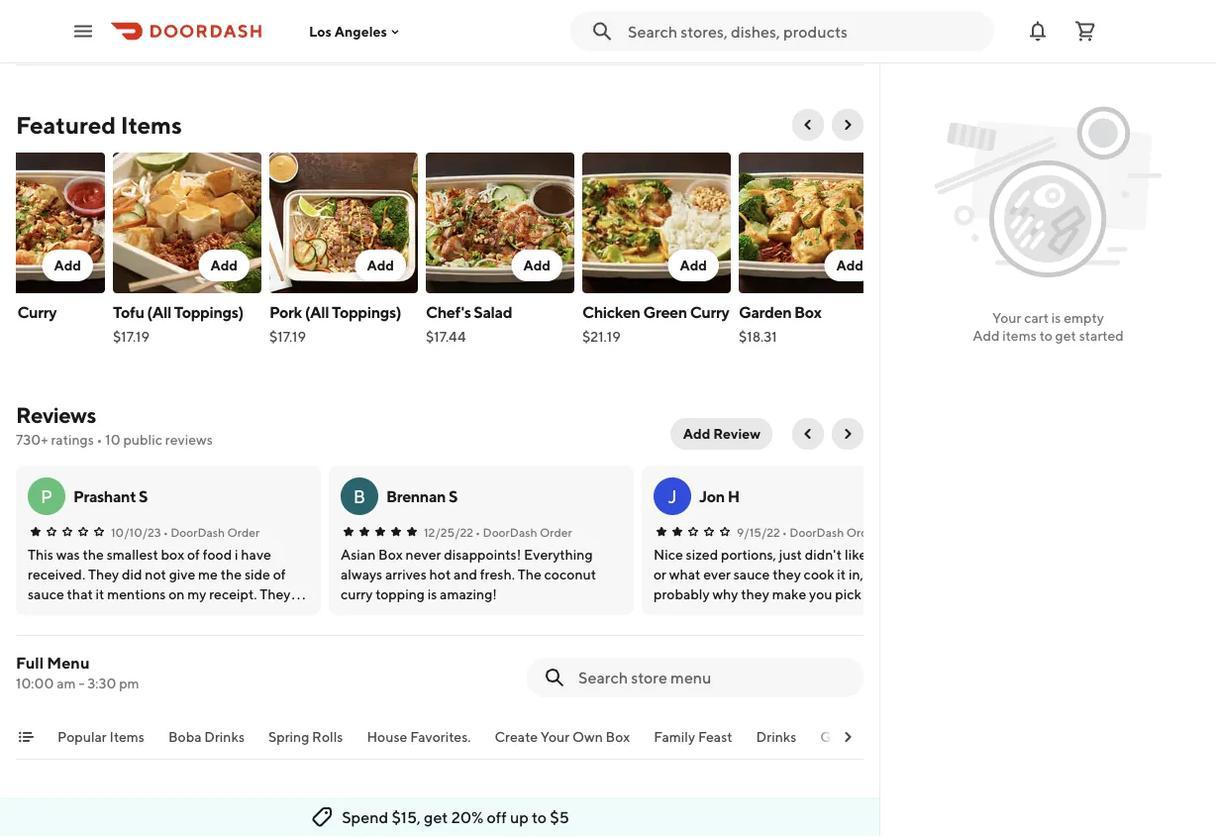 Task type: locate. For each thing, give the bounding box(es) containing it.
0 vertical spatial to
[[1040, 328, 1053, 344]]

2 toppings) from the left
[[332, 303, 401, 322]]

1 horizontal spatial get
[[1056, 328, 1077, 344]]

add button for chicken green curry
[[668, 250, 719, 281]]

1 horizontal spatial toppings)
[[332, 303, 401, 322]]

1 horizontal spatial s
[[449, 487, 458, 506]]

review
[[714, 426, 761, 442]]

j
[[668, 486, 677, 507]]

$18.31
[[739, 329, 778, 345]]

public
[[123, 432, 163, 448]]

$17.19 inside pork (all toppings) $17.19
[[270, 329, 306, 345]]

pork (all toppings) $17.19
[[270, 303, 401, 345]]

0 horizontal spatial doordash
[[171, 525, 225, 539]]

doordash for b
[[483, 525, 538, 539]]

started
[[1080, 328, 1125, 344]]

• doordash order for b
[[476, 525, 572, 539]]

next image
[[840, 426, 856, 442]]

(all for pork
[[305, 303, 329, 322]]

next button of carousel image
[[840, 117, 856, 133]]

0 horizontal spatial • doordash order
[[163, 525, 260, 539]]

pork (all toppings) image
[[270, 153, 418, 293]]

$17.19 for pork
[[270, 329, 306, 345]]

1 vertical spatial items
[[110, 729, 145, 745]]

order for b
[[540, 525, 572, 539]]

add for chef's salad image
[[524, 257, 551, 274]]

add inside add review button
[[684, 426, 711, 442]]

gluten free desserts
[[821, 729, 953, 745]]

angeles
[[335, 23, 387, 39]]

your left own
[[541, 729, 570, 745]]

box inside garden box $18.31
[[795, 303, 822, 322]]

doordash for p
[[171, 525, 225, 539]]

your
[[993, 310, 1022, 326], [541, 729, 570, 745]]

spring rolls
[[269, 729, 343, 745]]

•
[[97, 432, 103, 448], [163, 525, 168, 539], [476, 525, 481, 539], [783, 525, 788, 539]]

• right '12/25/22'
[[476, 525, 481, 539]]

1 drinks from the left
[[204, 729, 245, 745]]

drinks right feast
[[757, 729, 797, 745]]

2 $17.19 from the left
[[270, 329, 306, 345]]

toppings)
[[174, 303, 244, 322], [332, 303, 401, 322]]

doordash right 10/10/23
[[171, 525, 225, 539]]

3 doordash from the left
[[790, 525, 845, 539]]

empty
[[1065, 310, 1105, 326]]

house favorites. button
[[367, 727, 471, 759]]

1 horizontal spatial • doordash order
[[476, 525, 572, 539]]

notification bell image
[[1027, 19, 1050, 43]]

order for j
[[847, 525, 879, 539]]

toppings) inside tofu (all toppings) $17.19
[[174, 303, 244, 322]]

0 horizontal spatial box
[[606, 729, 631, 745]]

Store search: begin typing to search for stores available on DoorDash text field
[[628, 20, 983, 42]]

1 s from the left
[[139, 487, 148, 506]]

up
[[510, 808, 529, 827]]

rolls
[[312, 729, 343, 745]]

doordash right '12/25/22'
[[483, 525, 538, 539]]

featured
[[16, 110, 116, 139]]

2 • doordash order from the left
[[476, 525, 572, 539]]

$21.19
[[583, 329, 621, 345]]

add
[[54, 257, 81, 274], [211, 257, 238, 274], [367, 257, 394, 274], [524, 257, 551, 274], [680, 257, 708, 274], [837, 257, 864, 274], [973, 328, 1000, 344], [684, 426, 711, 442]]

1 horizontal spatial (all
[[305, 303, 329, 322]]

$15,
[[392, 808, 421, 827]]

feast
[[699, 729, 733, 745]]

chef's
[[426, 303, 471, 322]]

pork
[[270, 303, 302, 322]]

to down cart
[[1040, 328, 1053, 344]]

s up '12/25/22'
[[449, 487, 458, 506]]

s up 10/10/23
[[139, 487, 148, 506]]

popular down the show menu categories icon on the bottom left of page
[[16, 802, 91, 827]]

0 horizontal spatial drinks
[[204, 729, 245, 745]]

popular down -
[[57, 729, 107, 745]]

prashant s
[[73, 487, 148, 506]]

2 horizontal spatial • doordash order
[[783, 525, 879, 539]]

to for items
[[1040, 328, 1053, 344]]

• doordash order right '12/25/22'
[[476, 525, 572, 539]]

items
[[121, 110, 182, 139], [110, 729, 145, 745], [95, 802, 149, 827]]

2 horizontal spatial doordash
[[790, 525, 845, 539]]

doordash
[[171, 525, 225, 539], [483, 525, 538, 539], [790, 525, 845, 539]]

box right own
[[606, 729, 631, 745]]

$17.19
[[113, 329, 150, 345], [270, 329, 306, 345]]

curry
[[690, 303, 730, 322]]

$17.19 down the pork
[[270, 329, 306, 345]]

1 horizontal spatial doordash
[[483, 525, 538, 539]]

order
[[227, 525, 260, 539], [540, 525, 572, 539], [847, 525, 879, 539]]

• right 9/15/22
[[783, 525, 788, 539]]

1 vertical spatial your
[[541, 729, 570, 745]]

drinks inside boba drinks "button"
[[204, 729, 245, 745]]

previous image
[[801, 426, 817, 442]]

1 • doordash order from the left
[[163, 525, 260, 539]]

0 horizontal spatial to
[[532, 808, 547, 827]]

tofu (all toppings) $17.19
[[113, 303, 244, 345]]

box right "garden"
[[795, 303, 822, 322]]

(all inside pork (all toppings) $17.19
[[305, 303, 329, 322]]

popular items down 3:30
[[57, 729, 145, 745]]

3:30
[[87, 675, 116, 692]]

• doordash order right 9/15/22
[[783, 525, 879, 539]]

spend $15, get 20% off up to $5
[[342, 808, 570, 827]]

1 horizontal spatial order
[[540, 525, 572, 539]]

menu
[[47, 654, 90, 672]]

$17.19 inside tofu (all toppings) $17.19
[[113, 329, 150, 345]]

10/10/23
[[111, 525, 161, 539]]

h
[[728, 487, 740, 506]]

pm
[[119, 675, 139, 692]]

spring
[[269, 729, 309, 745]]

s for p
[[139, 487, 148, 506]]

toppings) for pork (all toppings)
[[332, 303, 401, 322]]

los angeles button
[[309, 23, 403, 39]]

• doordash order for j
[[783, 525, 879, 539]]

green
[[644, 303, 688, 322]]

jon
[[700, 487, 725, 506]]

to inside your cart is empty add items to get started
[[1040, 328, 1053, 344]]

your up items
[[993, 310, 1022, 326]]

featured items
[[16, 110, 182, 139]]

drinks
[[204, 729, 245, 745], [757, 729, 797, 745]]

house favorites.
[[367, 729, 471, 745]]

1 toppings) from the left
[[174, 303, 244, 322]]

add button
[[0, 149, 109, 359], [42, 250, 93, 281], [199, 250, 250, 281], [355, 250, 406, 281], [512, 250, 563, 281], [668, 250, 719, 281], [825, 250, 876, 281]]

add button for chef's salad
[[512, 250, 563, 281]]

boba drinks button
[[168, 727, 245, 759]]

1 horizontal spatial $17.19
[[270, 329, 306, 345]]

2 (all from the left
[[305, 303, 329, 322]]

s
[[139, 487, 148, 506], [449, 487, 458, 506]]

desserts
[[899, 729, 953, 745]]

0 horizontal spatial $17.19
[[113, 329, 150, 345]]

• doordash order
[[163, 525, 260, 539], [476, 525, 572, 539], [783, 525, 879, 539]]

1 horizontal spatial to
[[1040, 328, 1053, 344]]

0 horizontal spatial (all
[[147, 303, 171, 322]]

1 $17.19 from the left
[[113, 329, 150, 345]]

1 vertical spatial popular items
[[16, 802, 149, 827]]

box
[[795, 303, 822, 322], [606, 729, 631, 745]]

doordash for j
[[790, 525, 845, 539]]

to right up
[[532, 808, 547, 827]]

chicken
[[583, 303, 641, 322]]

is
[[1052, 310, 1062, 326]]

(all right the pork
[[305, 303, 329, 322]]

popular items down popular items button
[[16, 802, 149, 827]]

your inside your cart is empty add items to get started
[[993, 310, 1022, 326]]

1 (all from the left
[[147, 303, 171, 322]]

0 vertical spatial get
[[1056, 328, 1077, 344]]

1 horizontal spatial drinks
[[757, 729, 797, 745]]

get
[[1056, 328, 1077, 344], [424, 808, 448, 827]]

2 order from the left
[[540, 525, 572, 539]]

featured items heading
[[16, 109, 182, 141]]

20%
[[452, 808, 484, 827]]

1 doordash from the left
[[171, 525, 225, 539]]

order for p
[[227, 525, 260, 539]]

• for b
[[476, 525, 481, 539]]

los
[[309, 23, 332, 39]]

• right 10/10/23
[[163, 525, 168, 539]]

items right featured
[[121, 110, 182, 139]]

toppings) left the pork
[[174, 303, 244, 322]]

0 vertical spatial your
[[993, 310, 1022, 326]]

items down pm
[[110, 729, 145, 745]]

(all right "tofu"
[[147, 303, 171, 322]]

1 vertical spatial to
[[532, 808, 547, 827]]

family feast button
[[654, 727, 733, 759]]

toppings) inside pork (all toppings) $17.19
[[332, 303, 401, 322]]

(all inside tofu (all toppings) $17.19
[[147, 303, 171, 322]]

los angeles
[[309, 23, 387, 39]]

2 horizontal spatial order
[[847, 525, 879, 539]]

get right $15,
[[424, 808, 448, 827]]

2 doordash from the left
[[483, 525, 538, 539]]

doordash right 9/15/22
[[790, 525, 845, 539]]

toppings) right the pork
[[332, 303, 401, 322]]

tofu (all toppings) image
[[113, 153, 262, 293]]

add for pork (all toppings) image
[[367, 257, 394, 274]]

0 horizontal spatial order
[[227, 525, 260, 539]]

• left 10 in the left of the page
[[97, 432, 103, 448]]

1 order from the left
[[227, 525, 260, 539]]

0 horizontal spatial get
[[424, 808, 448, 827]]

0 vertical spatial box
[[795, 303, 822, 322]]

0 vertical spatial items
[[121, 110, 182, 139]]

3 • doordash order from the left
[[783, 525, 879, 539]]

0 horizontal spatial s
[[139, 487, 148, 506]]

get down is
[[1056, 328, 1077, 344]]

1 horizontal spatial your
[[993, 310, 1022, 326]]

cart
[[1025, 310, 1049, 326]]

0 vertical spatial popular
[[57, 729, 107, 745]]

1 horizontal spatial box
[[795, 303, 822, 322]]

• doordash order right 10/10/23
[[163, 525, 260, 539]]

(all for tofu
[[147, 303, 171, 322]]

gluten
[[821, 729, 865, 745]]

0 horizontal spatial toppings)
[[174, 303, 244, 322]]

3 order from the left
[[847, 525, 879, 539]]

2 s from the left
[[449, 487, 458, 506]]

$17.19 down "tofu"
[[113, 329, 150, 345]]

reviews
[[16, 402, 96, 428]]

your cart is empty add items to get started
[[973, 310, 1125, 344]]

1 vertical spatial box
[[606, 729, 631, 745]]

popular
[[57, 729, 107, 745], [16, 802, 91, 827]]

favorites.
[[410, 729, 471, 745]]

popular items
[[57, 729, 145, 745], [16, 802, 149, 827]]

$17.44
[[426, 329, 466, 345]]

items down popular items button
[[95, 802, 149, 827]]

0 horizontal spatial your
[[541, 729, 570, 745]]

drinks right boba
[[204, 729, 245, 745]]

full menu 10:00 am - 3:30 pm
[[16, 654, 139, 692]]

add for chicken curry "image"
[[54, 257, 81, 274]]



Task type: describe. For each thing, give the bounding box(es) containing it.
spring rolls button
[[269, 727, 343, 759]]

• doordash order for p
[[163, 525, 260, 539]]

salad
[[474, 303, 512, 322]]

• for j
[[783, 525, 788, 539]]

-
[[79, 675, 85, 692]]

chef's salad image
[[426, 153, 575, 293]]

add button for tofu (all toppings)
[[199, 250, 250, 281]]

jon h
[[700, 487, 740, 506]]

reviews
[[165, 432, 213, 448]]

tofu
[[113, 303, 144, 322]]

box inside create your own box button
[[606, 729, 631, 745]]

spend
[[342, 808, 389, 827]]

am
[[57, 675, 76, 692]]

boba
[[168, 729, 202, 745]]

1 vertical spatial get
[[424, 808, 448, 827]]

garden
[[739, 303, 792, 322]]

add for tofu (all toppings) image
[[211, 257, 238, 274]]

s for b
[[449, 487, 458, 506]]

reviews link
[[16, 402, 96, 428]]

add review
[[684, 426, 761, 442]]

p
[[41, 486, 53, 507]]

create your own box button
[[495, 727, 631, 759]]

gluten free desserts button
[[821, 727, 953, 759]]

items
[[1003, 328, 1037, 344]]

create your own box
[[495, 729, 631, 745]]

add button for pork (all toppings)
[[355, 250, 406, 281]]

2 drinks from the left
[[757, 729, 797, 745]]

toppings) for tofu (all toppings)
[[174, 303, 244, 322]]

9/15/22
[[737, 525, 781, 539]]

add review button
[[672, 418, 773, 450]]

create
[[495, 729, 538, 745]]

popular inside button
[[57, 729, 107, 745]]

off
[[487, 808, 507, 827]]

boba drinks
[[168, 729, 245, 745]]

2 vertical spatial items
[[95, 802, 149, 827]]

add for the garden box image
[[837, 257, 864, 274]]

add for chicken green curry image
[[680, 257, 708, 274]]

full
[[16, 654, 44, 672]]

own
[[573, 729, 603, 745]]

$5
[[550, 808, 570, 827]]

scroll menu navigation right image
[[840, 729, 856, 745]]

• for p
[[163, 525, 168, 539]]

ratings
[[51, 432, 94, 448]]

drinks button
[[757, 727, 797, 759]]

garden box image
[[739, 153, 888, 293]]

free
[[867, 729, 896, 745]]

brennan
[[386, 487, 446, 506]]

• inside 'reviews 730+ ratings • 10 public reviews'
[[97, 432, 103, 448]]

items inside 'heading'
[[121, 110, 182, 139]]

brennan s
[[386, 487, 458, 506]]

garden box $18.31
[[739, 303, 822, 345]]

1 vertical spatial popular
[[16, 802, 91, 827]]

$17.19 for tofu
[[113, 329, 150, 345]]

get inside your cart is empty add items to get started
[[1056, 328, 1077, 344]]

chicken green curry $21.19
[[583, 303, 730, 345]]

popular items button
[[57, 727, 145, 759]]

add inside your cart is empty add items to get started
[[973, 328, 1000, 344]]

house
[[367, 729, 408, 745]]

family feast
[[654, 729, 733, 745]]

prashant
[[73, 487, 136, 506]]

chicken green curry image
[[583, 153, 731, 293]]

items inside button
[[110, 729, 145, 745]]

reviews 730+ ratings • 10 public reviews
[[16, 402, 213, 448]]

previous button of carousel image
[[801, 117, 817, 133]]

b
[[354, 486, 366, 507]]

your inside button
[[541, 729, 570, 745]]

to for up
[[532, 808, 547, 827]]

add button for garden box
[[825, 250, 876, 281]]

0 vertical spatial popular items
[[57, 729, 145, 745]]

chicken curry image
[[0, 153, 105, 293]]

show menu categories image
[[18, 729, 34, 745]]

730+
[[16, 432, 48, 448]]

10:00
[[16, 675, 54, 692]]

chef's salad $17.44
[[426, 303, 512, 345]]

open menu image
[[71, 19, 95, 43]]

family
[[654, 729, 696, 745]]

0 items, open order cart image
[[1074, 19, 1098, 43]]

Item Search search field
[[579, 667, 848, 689]]

10
[[105, 432, 121, 448]]

12/25/22
[[424, 525, 474, 539]]



Task type: vqa. For each thing, say whether or not it's contained in the screenshot.
valid
no



